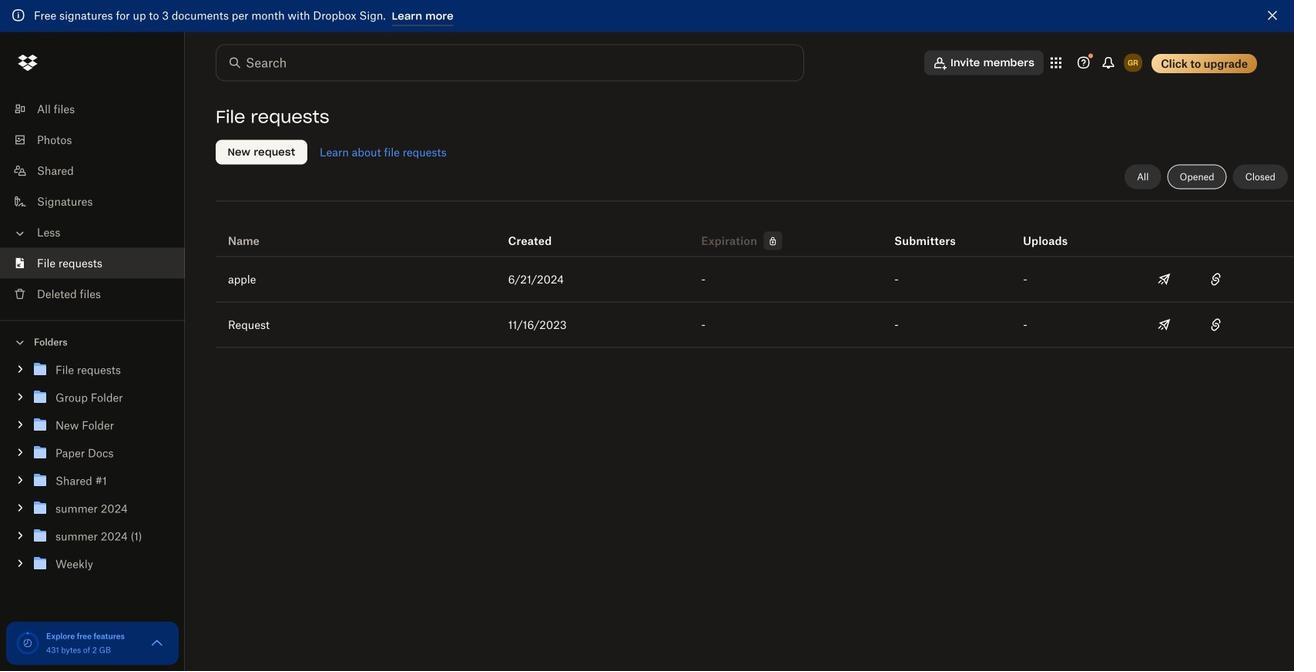 Task type: vqa. For each thing, say whether or not it's contained in the screenshot.
cell to the bottom
yes



Task type: describe. For each thing, give the bounding box(es) containing it.
copy link image for cell corresponding to 3rd row
[[1207, 316, 1226, 334]]

send email image
[[1156, 316, 1174, 334]]

3 row from the top
[[216, 303, 1295, 348]]

copy link image for cell for 2nd row from the bottom
[[1207, 270, 1226, 289]]

2 column header from the left
[[1024, 213, 1085, 250]]

quota usage image
[[15, 631, 40, 656]]

cell for 3rd row
[[1243, 303, 1295, 347]]

1 column header from the left
[[895, 213, 957, 250]]

send email image
[[1156, 270, 1174, 289]]

Search text field
[[246, 54, 772, 72]]

2 row from the top
[[216, 257, 1295, 303]]



Task type: locate. For each thing, give the bounding box(es) containing it.
2 cell from the top
[[1243, 303, 1295, 347]]

dropbox image
[[12, 47, 43, 78]]

row group
[[216, 257, 1295, 348]]

cell
[[1243, 257, 1295, 302], [1243, 303, 1295, 347]]

0 horizontal spatial column header
[[895, 213, 957, 250]]

1 cell from the top
[[1243, 257, 1295, 302]]

0 vertical spatial cell
[[1243, 257, 1295, 302]]

list
[[0, 84, 185, 320]]

alert
[[0, 0, 1295, 32]]

list item
[[0, 248, 185, 279]]

column header
[[895, 213, 957, 250], [1024, 213, 1085, 250]]

copy link image right send email icon
[[1207, 316, 1226, 334]]

copy link image
[[1207, 270, 1226, 289], [1207, 316, 1226, 334]]

cell for 2nd row from the bottom
[[1243, 257, 1295, 302]]

row
[[216, 207, 1295, 257], [216, 257, 1295, 303], [216, 303, 1295, 348]]

pro trial element
[[758, 232, 783, 250]]

1 row from the top
[[216, 207, 1295, 257]]

1 horizontal spatial column header
[[1024, 213, 1085, 250]]

group
[[0, 353, 185, 590]]

1 copy link image from the top
[[1207, 270, 1226, 289]]

1 vertical spatial cell
[[1243, 303, 1295, 347]]

copy link image right send email image
[[1207, 270, 1226, 289]]

less image
[[12, 226, 28, 241]]

quota usage progress bar
[[15, 631, 40, 656]]

table
[[216, 207, 1295, 348]]

0 vertical spatial copy link image
[[1207, 270, 1226, 289]]

2 copy link image from the top
[[1207, 316, 1226, 334]]

1 vertical spatial copy link image
[[1207, 316, 1226, 334]]



